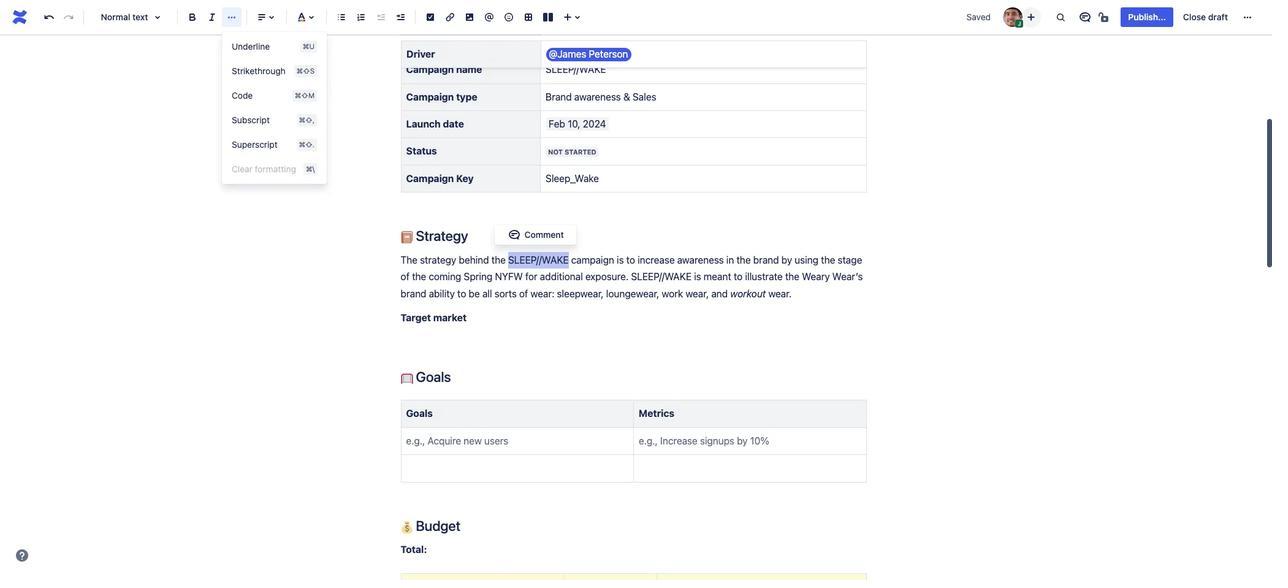 Task type: describe. For each thing, give the bounding box(es) containing it.
wear.
[[769, 288, 792, 299]]

mention image
[[482, 10, 497, 25]]

wear's
[[833, 271, 863, 282]]

metrics
[[639, 408, 675, 419]]

align left image
[[255, 10, 269, 25]]

name
[[456, 64, 482, 75]]

sleep_wake
[[546, 173, 599, 184]]

brand awareness & sales
[[546, 91, 657, 102]]

:moneybag: image
[[401, 521, 413, 534]]

campaign for campaign name
[[406, 64, 454, 75]]

campaign for campaign type
[[406, 91, 454, 102]]

janet
[[546, 37, 570, 48]]

close draft button
[[1176, 7, 1236, 27]]

not
[[548, 148, 563, 156]]

2024
[[583, 118, 606, 129]]

normal text
[[101, 12, 148, 22]]

1 vertical spatial sleep//wake
[[508, 254, 569, 265]]

0 vertical spatial sleep//wake
[[546, 64, 606, 75]]

workout
[[731, 288, 766, 299]]

code
[[232, 90, 253, 101]]

target market
[[401, 312, 467, 323]]

awareness inside the strategy behind the sleep//wake campaign is to increase awareness in the brand by using the stage of the coming spring nyfw for additional exposure. sleep//wake is meant to illustrate the weary wear's brand ability to be all sorts of wear: sleepwear, loungewear, work wear, and
[[678, 254, 724, 265]]

2 vertical spatial to
[[458, 288, 466, 299]]

and
[[712, 288, 728, 299]]

underline
[[232, 41, 270, 52]]

key
[[456, 173, 474, 184]]

ability
[[429, 288, 455, 299]]

normal
[[101, 12, 130, 22]]

2 vertical spatial sleep//wake
[[631, 271, 692, 282]]

outdent ⇧tab image
[[374, 10, 388, 25]]

:notebook_with_decorative_cover: image
[[401, 231, 413, 244]]

0 vertical spatial to
[[627, 254, 635, 265]]

& for tisha
[[612, 37, 619, 48]]

bullet list ⌘⇧8 image
[[334, 10, 349, 25]]

the right in
[[737, 254, 751, 265]]

campaign key
[[406, 173, 474, 184]]

0 vertical spatial awareness
[[575, 91, 621, 102]]

bold ⌘b image
[[185, 10, 200, 25]]

saved
[[967, 12, 991, 22]]

wear,
[[686, 288, 709, 299]]

loungewear,
[[606, 288, 660, 299]]

invite to edit image
[[1025, 10, 1039, 24]]

@james peterson
[[549, 48, 628, 59]]

date
[[443, 118, 464, 129]]

formatting
[[255, 164, 296, 174]]

budget
[[413, 518, 461, 534]]

morrel
[[648, 37, 676, 48]]

total:
[[401, 544, 427, 555]]

:moneybag: image
[[401, 521, 413, 534]]

knowles
[[573, 37, 610, 48]]

spring
[[464, 271, 493, 282]]

more image
[[1241, 10, 1256, 25]]

the down 'by'
[[786, 271, 800, 282]]

⌘u
[[303, 42, 315, 50]]

by
[[782, 254, 793, 265]]

@james
[[549, 48, 586, 59]]

be
[[469, 288, 480, 299]]

group containing underline
[[222, 34, 327, 182]]

publish...
[[1129, 12, 1167, 22]]

workout wear.
[[731, 288, 792, 299]]

stage
[[838, 254, 863, 265]]

⌘⇧m
[[295, 91, 315, 99]]

emoji image
[[502, 10, 516, 25]]

campaign name
[[406, 64, 482, 75]]

find and replace image
[[1054, 10, 1069, 25]]

10,
[[568, 118, 581, 129]]

italic ⌘i image
[[205, 10, 220, 25]]

james peterson image
[[1004, 7, 1023, 27]]

layouts image
[[541, 10, 556, 25]]

not started
[[548, 148, 597, 156]]

all
[[483, 288, 492, 299]]

weary
[[802, 271, 830, 282]]

0 vertical spatial brand
[[754, 254, 779, 265]]

normal text button
[[89, 4, 172, 31]]

nyfw
[[495, 271, 523, 282]]

the strategy behind the sleep//wake campaign is to increase awareness in the brand by using the stage of the coming spring nyfw for additional exposure. sleep//wake is meant to illustrate the weary wear's brand ability to be all sorts of wear: sleepwear, loungewear, work wear, and
[[401, 254, 866, 299]]

comment
[[525, 229, 564, 240]]

in
[[727, 254, 734, 265]]

informed
[[406, 37, 449, 48]]

1 vertical spatial goals
[[406, 408, 433, 419]]

using
[[795, 254, 819, 265]]

add image, video, or file image
[[462, 10, 477, 25]]

campaign
[[571, 254, 615, 265]]

1 vertical spatial is
[[694, 271, 701, 282]]

table image
[[521, 10, 536, 25]]

draft
[[1209, 12, 1229, 22]]

brand
[[546, 91, 572, 102]]

work
[[662, 288, 683, 299]]

0 horizontal spatial of
[[401, 271, 410, 282]]

strikethrough
[[232, 66, 286, 76]]



Task type: locate. For each thing, give the bounding box(es) containing it.
0 vertical spatial is
[[617, 254, 624, 265]]

:notebook_with_decorative_cover: image
[[401, 231, 413, 244]]

campaign down driver
[[406, 64, 454, 75]]

0 horizontal spatial &
[[612, 37, 619, 48]]

action item image
[[423, 10, 438, 25]]

⌘⇧.
[[299, 140, 315, 148]]

⌘\
[[306, 165, 315, 173]]

the down the
[[412, 271, 426, 282]]

wear:
[[531, 288, 555, 299]]

comment icon image
[[1079, 10, 1093, 25]]

numbered list ⌘⇧7 image
[[354, 10, 369, 25]]

more formatting image
[[224, 10, 239, 25]]

awareness
[[575, 91, 621, 102], [678, 254, 724, 265]]

to left 'be'
[[458, 288, 466, 299]]

group
[[222, 34, 327, 182]]

superscript
[[232, 139, 278, 150]]

3 campaign from the top
[[406, 173, 454, 184]]

sales
[[633, 91, 657, 102]]

⌘⇧,
[[299, 116, 315, 124]]

undo ⌘z image
[[42, 10, 56, 25]]

of
[[401, 271, 410, 282], [519, 288, 528, 299]]

feb 10, 2024
[[549, 118, 606, 129]]

0 vertical spatial goals
[[413, 369, 451, 385]]

campaign for campaign key
[[406, 173, 454, 184]]

0 horizontal spatial to
[[458, 288, 466, 299]]

2 campaign from the top
[[406, 91, 454, 102]]

strategy
[[413, 228, 468, 244]]

the up weary
[[821, 254, 836, 265]]

meant
[[704, 271, 732, 282]]

illustrate
[[745, 271, 783, 282]]

&
[[612, 37, 619, 48], [624, 91, 630, 102]]

launch
[[406, 118, 441, 129]]

for
[[526, 271, 538, 282]]

text
[[133, 12, 148, 22]]

1 horizontal spatial awareness
[[678, 254, 724, 265]]

brand up target at left bottom
[[401, 288, 427, 299]]

to
[[627, 254, 635, 265], [734, 271, 743, 282], [458, 288, 466, 299]]

awareness up the meant
[[678, 254, 724, 265]]

sleep//wake down increase
[[631, 271, 692, 282]]

coming
[[429, 271, 461, 282]]

& left sales
[[624, 91, 630, 102]]

sleep//wake down @james
[[546, 64, 606, 75]]

1 vertical spatial awareness
[[678, 254, 724, 265]]

confluence image
[[10, 7, 29, 27], [10, 7, 29, 27]]

the up nyfw
[[492, 254, 506, 265]]

sorts
[[495, 288, 517, 299]]

brand
[[754, 254, 779, 265], [401, 288, 427, 299]]

the
[[492, 254, 506, 265], [737, 254, 751, 265], [821, 254, 836, 265], [412, 271, 426, 282], [786, 271, 800, 282]]

:goal: image
[[401, 372, 413, 385]]

behind
[[459, 254, 489, 265]]

0 vertical spatial of
[[401, 271, 410, 282]]

is up exposure.
[[617, 254, 624, 265]]

1 campaign from the top
[[406, 64, 454, 75]]

0 vertical spatial &
[[612, 37, 619, 48]]

2 vertical spatial campaign
[[406, 173, 454, 184]]

0 horizontal spatial awareness
[[575, 91, 621, 102]]

sleep//wake up for
[[508, 254, 569, 265]]

close draft
[[1184, 12, 1229, 22]]

comment button
[[500, 227, 572, 242]]

additional
[[540, 271, 583, 282]]

1 vertical spatial to
[[734, 271, 743, 282]]

help image
[[15, 548, 29, 563]]

awareness up 2024
[[575, 91, 621, 102]]

1 vertical spatial &
[[624, 91, 630, 102]]

the
[[401, 254, 418, 265]]

1 horizontal spatial brand
[[754, 254, 779, 265]]

of down the
[[401, 271, 410, 282]]

driver
[[406, 48, 435, 59]]

clear formatting
[[232, 164, 296, 174]]

campaign type
[[406, 91, 478, 102]]

1 horizontal spatial &
[[624, 91, 630, 102]]

launch date
[[406, 118, 464, 129]]

& for sales
[[624, 91, 630, 102]]

of right sorts
[[519, 288, 528, 299]]

status
[[406, 146, 437, 157]]

0 horizontal spatial brand
[[401, 288, 427, 299]]

is up wear,
[[694, 271, 701, 282]]

2 horizontal spatial to
[[734, 271, 743, 282]]

market
[[433, 312, 467, 323]]

1 vertical spatial of
[[519, 288, 528, 299]]

⌘⇧s
[[297, 67, 315, 75]]

1 vertical spatial campaign
[[406, 91, 454, 102]]

tisha
[[622, 37, 645, 48]]

clear
[[232, 164, 253, 174]]

started
[[565, 148, 597, 156]]

goals down "target market"
[[413, 369, 451, 385]]

& up peterson at left top
[[612, 37, 619, 48]]

1 horizontal spatial to
[[627, 254, 635, 265]]

target
[[401, 312, 431, 323]]

goals down :goal: icon
[[406, 408, 433, 419]]

0 vertical spatial campaign
[[406, 64, 454, 75]]

subscript
[[232, 115, 270, 125]]

goals
[[413, 369, 451, 385], [406, 408, 433, 419]]

campaign
[[406, 64, 454, 75], [406, 91, 454, 102], [406, 173, 454, 184]]

close
[[1184, 12, 1207, 22]]

1 vertical spatial brand
[[401, 288, 427, 299]]

:goal: image
[[401, 372, 413, 385]]

1 horizontal spatial is
[[694, 271, 701, 282]]

sleepwear,
[[557, 288, 604, 299]]

redo ⌘⇧z image
[[61, 10, 76, 25]]

brand up illustrate
[[754, 254, 779, 265]]

peterson
[[589, 48, 628, 59]]

no restrictions image
[[1098, 10, 1113, 25]]

feb
[[549, 118, 565, 129]]

strategy
[[420, 254, 457, 265]]

indent tab image
[[393, 10, 408, 25]]

to down in
[[734, 271, 743, 282]]

janet knowles & tisha morrel
[[546, 37, 676, 48]]

exposure.
[[586, 271, 629, 282]]

0 horizontal spatial is
[[617, 254, 624, 265]]

sleep//wake
[[546, 64, 606, 75], [508, 254, 569, 265], [631, 271, 692, 282]]

publish... button
[[1121, 7, 1174, 27]]

link image
[[443, 10, 458, 25]]

1 horizontal spatial of
[[519, 288, 528, 299]]

type
[[456, 91, 478, 102]]

increase
[[638, 254, 675, 265]]

editable content region
[[381, 0, 887, 580]]

comment image
[[508, 227, 522, 242]]

to left increase
[[627, 254, 635, 265]]

campaign down status
[[406, 173, 454, 184]]

campaign up 'launch date'
[[406, 91, 454, 102]]



Task type: vqa. For each thing, say whether or not it's contained in the screenshot.
the 'Labels'
no



